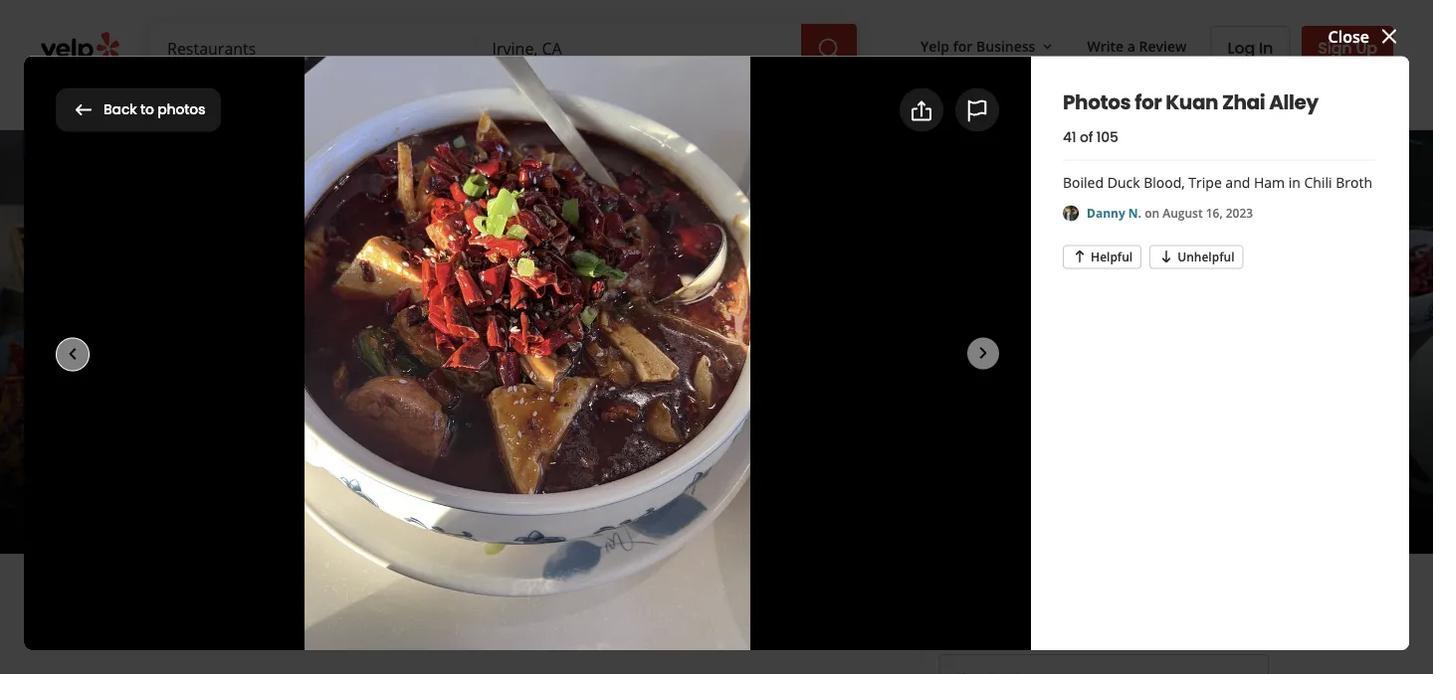Task type: locate. For each thing, give the bounding box(es) containing it.
0 horizontal spatial add
[[378, 605, 410, 627]]

see
[[631, 462, 651, 478]]

chili
[[1304, 173, 1332, 192]]

0 horizontal spatial 24 share v2 image
[[502, 604, 526, 628]]

pm
[[512, 459, 536, 480], [585, 459, 610, 480]]

make
[[939, 611, 994, 639]]

24 arrow left v2 image
[[72, 98, 96, 122]]

claimed
[[285, 424, 347, 445]]

add for add photo
[[378, 605, 410, 627]]

for right "24 arrow left v2" icon
[[157, 90, 196, 130]]

4:00
[[476, 459, 508, 480]]

services for home services
[[348, 88, 401, 107]]

more link
[[591, 72, 685, 129]]

add photo
[[378, 605, 461, 627]]

log in
[[1228, 37, 1273, 59]]

write a review link
[[1079, 28, 1195, 64]]

a for make a reservation
[[998, 611, 1011, 639]]

0 vertical spatial add
[[932, 99, 964, 121]]

alley up reviews)
[[518, 305, 639, 372]]

0 vertical spatial write
[[1087, 36, 1124, 55]]

for right yelp
[[953, 36, 973, 55]]

add left 24 flag v2 image
[[932, 99, 964, 121]]

write
[[1087, 36, 1124, 55], [195, 605, 236, 627]]

1 horizontal spatial -
[[540, 459, 545, 480]]

1 horizontal spatial write
[[1087, 36, 1124, 55]]

menu (8)
[[267, 165, 334, 186]]

of
[[1080, 128, 1093, 147]]

photos for kuan zhai alley up menu
[[56, 90, 417, 130]]

yelp for business
[[921, 36, 1035, 55]]

to left top
[[724, 580, 739, 599]]

1 vertical spatial 24 share v2 image
[[502, 604, 526, 628]]

services for auto services
[[495, 88, 547, 107]]

24 share v2 image inside share button
[[502, 604, 526, 628]]

0 horizontal spatial photos
[[56, 90, 152, 130]]

0 vertical spatial 24 share v2 image
[[910, 99, 934, 123]]

24 chevron down v2 image for auto services
[[551, 86, 575, 110]]

2 (6) from the left
[[532, 165, 551, 186]]

restaurants
[[167, 88, 245, 107]]

1 photo of kuan zhai alley - irvine, ca, us. image from the left
[[0, 130, 212, 554]]

see hours
[[631, 462, 688, 478]]

back right 16 helpful v2 icon
[[687, 580, 721, 599]]

unhelpful
[[1178, 248, 1235, 264]]

1 horizontal spatial services
[[495, 88, 547, 107]]

24 chevron down v2 image inside auto services link
[[551, 86, 575, 110]]

zhai up menu (8)
[[281, 90, 342, 130]]

1 horizontal spatial add
[[932, 99, 964, 121]]

24 share v2 image
[[910, 99, 934, 123], [502, 604, 526, 628]]

1 vertical spatial write
[[195, 605, 236, 627]]

to
[[140, 100, 154, 120], [724, 580, 739, 599]]

0 horizontal spatial to
[[140, 100, 154, 120]]

0 horizontal spatial (6)
[[416, 165, 435, 186]]

previous photo image
[[61, 343, 85, 366]]

kuan down review
[[1166, 88, 1218, 116]]

alley down in
[[1269, 88, 1318, 116]]

1 horizontal spatial photos
[[1063, 88, 1131, 116]]

0 horizontal spatial write
[[195, 605, 236, 627]]

kuan zhai alley
[[265, 305, 639, 372]]

2 photo of kuan zhai alley - irvine, ca, us. image from the left
[[212, 130, 508, 554]]

back for back to photos
[[104, 100, 137, 120]]

back right "24 arrow left v2" icon
[[104, 100, 137, 120]]

photos for kuan zhai alley down review
[[1063, 88, 1318, 116]]

services right 'auto'
[[495, 88, 547, 107]]

services left 24 chevron down v2 image
[[348, 88, 401, 107]]

in
[[1259, 37, 1273, 59]]

1 - from the left
[[398, 459, 403, 480]]

0 vertical spatial to
[[140, 100, 154, 120]]

tab list
[[56, 164, 664, 204]]

pm right 9:00 at the bottom
[[585, 459, 610, 480]]

szechuan
[[374, 424, 449, 445]]

closed
[[265, 459, 316, 480]]

1 (6) from the left
[[416, 165, 435, 186]]

kuan up 4.4 star rating "image"
[[265, 305, 393, 372]]

24 chevron down v2 image
[[551, 86, 575, 110], [646, 86, 669, 110]]

to inside the back to top button
[[724, 580, 739, 599]]

-
[[398, 459, 403, 480], [540, 459, 545, 480]]

zhai
[[1222, 88, 1265, 116], [281, 90, 342, 130], [403, 305, 509, 372]]

1 vertical spatial back
[[687, 580, 721, 599]]

business categories element
[[151, 72, 1393, 129]]

2 pm from the left
[[585, 459, 610, 480]]

for for menu (8)
[[157, 90, 196, 130]]

zhai for duck
[[1222, 88, 1265, 116]]

- right am
[[398, 459, 403, 480]]

1 pm from the left
[[512, 459, 536, 480]]

6 photo of kuan zhai alley - irvine, ca, us. image from the left
[[1390, 130, 1433, 554]]

24 chevron down v2 image right "auto services"
[[551, 86, 575, 110]]

24 chevron down v2 image inside more link
[[646, 86, 669, 110]]

danny n. link
[[1087, 205, 1145, 221]]

(6) right 'inside'
[[416, 165, 435, 186]]

for inside button
[[953, 36, 973, 55]]

2 horizontal spatial for
[[1135, 88, 1162, 116]]

zhai down log
[[1222, 88, 1265, 116]]

2 horizontal spatial zhai
[[1222, 88, 1265, 116]]

1 horizontal spatial for
[[953, 36, 973, 55]]

0 horizontal spatial services
[[348, 88, 401, 107]]

24 chevron down v2 image
[[405, 86, 428, 110]]

to for top
[[724, 580, 739, 599]]

(6) right outside at the top of the page
[[532, 165, 551, 186]]

photos for kuan zhai alley
[[1063, 88, 1318, 116], [56, 90, 417, 130]]

1 horizontal spatial alley
[[518, 305, 639, 372]]

reservation
[[1015, 611, 1129, 639]]

1 horizontal spatial to
[[724, 580, 739, 599]]

(8)
[[315, 165, 334, 186]]

1 horizontal spatial photos for kuan zhai alley
[[1063, 88, 1318, 116]]

0 horizontal spatial -
[[398, 459, 403, 480]]

kuan
[[1166, 88, 1218, 116], [201, 90, 276, 130], [265, 305, 393, 372]]

review
[[255, 605, 306, 627]]

0 horizontal spatial photos for kuan zhai alley
[[56, 90, 417, 130]]

zhai up 4.4
[[403, 305, 509, 372]]

pm up few
[[512, 459, 536, 480]]

4.4 star rating image
[[265, 375, 440, 407]]

kuan up menu
[[201, 90, 276, 130]]

0 horizontal spatial alley
[[348, 90, 417, 130]]

add photos
[[932, 99, 1023, 121]]

1 horizontal spatial photos
[[968, 99, 1023, 121]]

0 horizontal spatial photos
[[158, 100, 205, 120]]

back for back to top
[[687, 580, 721, 599]]

by
[[360, 491, 377, 510]]

24 add photo v2 image
[[901, 98, 924, 122]]

photos
[[1063, 88, 1131, 116], [56, 90, 152, 130]]

alley for menu (8)
[[348, 90, 417, 130]]

16 helpful v2 image
[[1072, 249, 1088, 265]]

0 vertical spatial back
[[104, 100, 137, 120]]

ham
[[1254, 173, 1285, 192]]

reviews)
[[506, 380, 570, 401]]

photos inside button
[[158, 100, 205, 120]]

write a review
[[1087, 36, 1187, 55]]

1 horizontal spatial back
[[687, 580, 721, 599]]

photos for kuan zhai alley for menu
[[56, 90, 417, 130]]

24 share v2 image left 24 flag v2 image
[[910, 99, 934, 123]]

helpful
[[1091, 248, 1133, 264]]

0 horizontal spatial 24 chevron down v2 image
[[551, 86, 575, 110]]

for for boiled duck blood, tripe and ham in chili broth
[[1135, 88, 1162, 116]]

to left restaurants
[[140, 100, 154, 120]]

0 horizontal spatial zhai
[[281, 90, 342, 130]]

(6)
[[416, 165, 435, 186], [532, 165, 551, 186]]

2 horizontal spatial alley
[[1269, 88, 1318, 116]]

1 vertical spatial to
[[724, 580, 739, 599]]

alley right home
[[348, 90, 417, 130]]

updated
[[297, 491, 356, 510]]

services
[[348, 88, 401, 107], [495, 88, 547, 107]]

2 24 chevron down v2 image from the left
[[646, 86, 669, 110]]

business
[[380, 491, 441, 510]]

1 horizontal spatial (6)
[[532, 165, 551, 186]]

menu element
[[147, 670, 890, 675]]

3 photo of kuan zhai alley - irvine, ca, us. image from the left
[[508, 130, 810, 554]]

to inside back to photos button
[[140, 100, 154, 120]]

- left 9:00 at the bottom
[[540, 459, 545, 480]]

photos
[[968, 99, 1023, 121], [158, 100, 205, 120]]

for
[[953, 36, 973, 55], [1135, 88, 1162, 116], [157, 90, 196, 130]]

alley
[[1269, 88, 1318, 116], [348, 90, 417, 130], [518, 305, 639, 372]]

1 24 chevron down v2 image from the left
[[551, 86, 575, 110]]

see hours link
[[622, 459, 697, 483]]

24 chevron down v2 image right more
[[646, 86, 669, 110]]

1 services from the left
[[348, 88, 401, 107]]

2 - from the left
[[540, 459, 545, 480]]

1 horizontal spatial 24 chevron down v2 image
[[646, 86, 669, 110]]

add
[[932, 99, 964, 121], [378, 605, 410, 627]]

back to top
[[687, 580, 766, 599]]

photos right "24 arrow left v2" icon
[[158, 100, 205, 120]]

back to photos button
[[56, 88, 221, 132]]

auto services link
[[444, 72, 591, 129]]

2 services from the left
[[495, 88, 547, 107]]

a
[[1127, 36, 1135, 55], [492, 491, 501, 510], [240, 605, 251, 627], [998, 611, 1011, 639]]

photos down yelp for business button
[[968, 99, 1023, 121]]

add right 24 camera v2 icon
[[378, 605, 410, 627]]

am
[[369, 459, 394, 480]]

0 horizontal spatial pm
[[512, 459, 536, 480]]

for down 'write a review'
[[1135, 88, 1162, 116]]

closed 11:00 am - 2:45 pm, 4:00 pm - 9:00 pm
[[265, 459, 610, 480]]

None search field
[[151, 24, 861, 72]]

1 horizontal spatial pm
[[585, 459, 610, 480]]

24 share v2 image left share
[[502, 604, 526, 628]]

1 vertical spatial add
[[378, 605, 410, 627]]

0 horizontal spatial back
[[104, 100, 137, 120]]

0 horizontal spatial for
[[157, 90, 196, 130]]

sign
[[1318, 36, 1352, 59]]

41
[[1063, 128, 1076, 147]]

photo of kuan zhai alley - irvine, ca, us. image
[[0, 130, 212, 554], [212, 130, 508, 554], [508, 130, 810, 554], [810, 130, 1103, 554], [1103, 130, 1390, 554], [1390, 130, 1433, 554]]

blood,
[[1144, 173, 1185, 192]]

boiled
[[1063, 173, 1104, 192]]

add for add photos
[[932, 99, 964, 121]]



Task type: describe. For each thing, give the bounding box(es) containing it.
owner
[[444, 491, 489, 510]]

photos for boiled
[[1063, 88, 1131, 116]]

boiled duck blood, tripe and ham in chili broth
[[1063, 173, 1372, 192]]

helpful button
[[1063, 245, 1142, 269]]

august
[[1163, 205, 1203, 221]]

24 chevron down v2 image for more
[[646, 86, 669, 110]]

yelp for business button
[[913, 28, 1063, 64]]

danny
[[1087, 205, 1125, 221]]

photo
[[414, 605, 461, 627]]

close
[[1328, 25, 1369, 47]]

auto services
[[460, 88, 547, 107]]

on
[[1145, 205, 1160, 221]]

n.
[[1128, 205, 1142, 221]]

Search photos text field
[[1052, 90, 1377, 130]]

danny n. on august 16, 2023
[[1087, 205, 1253, 221]]

previous image
[[28, 326, 52, 350]]

write a review link
[[147, 594, 322, 638]]

and
[[1225, 173, 1250, 192]]

make a reservation
[[939, 611, 1129, 639]]

write for write a review
[[195, 605, 236, 627]]

search image
[[817, 37, 841, 61]]

24 save outline v2 image
[[622, 604, 646, 628]]

2023
[[1226, 205, 1253, 221]]

outside
[[467, 165, 527, 186]]

hours
[[654, 462, 688, 478]]

few
[[504, 491, 530, 510]]

home services link
[[289, 72, 444, 129]]

16 nothelpful v2 image
[[1159, 249, 1175, 265]]

sign up link
[[1302, 26, 1393, 70]]

back to top button
[[643, 567, 790, 611]]

top
[[743, 580, 766, 599]]

more
[[607, 88, 642, 107]]

updated by business owner a few days ago
[[297, 491, 594, 510]]

add photo link
[[329, 594, 478, 638]]

pm,
[[443, 459, 472, 480]]

photos for menu
[[56, 90, 152, 130]]

alley for boiled duck blood, tripe and ham in chili broth
[[1269, 88, 1318, 116]]

edit
[[470, 428, 492, 444]]

5 photo of kuan zhai alley - irvine, ca, us. image from the left
[[1103, 130, 1390, 554]]

close button
[[1328, 24, 1401, 48]]

24 close v2 image
[[1377, 25, 1401, 48]]

(6) for inside (6)
[[416, 165, 435, 186]]

(1)
[[629, 165, 648, 186]]

home services
[[305, 88, 401, 107]]

log
[[1228, 37, 1255, 59]]

broth
[[1336, 173, 1372, 192]]

home
[[305, 88, 344, 107]]

menu
[[267, 165, 311, 186]]

inside
[[366, 165, 412, 186]]

(6) for outside (6)
[[532, 165, 551, 186]]

save
[[654, 605, 692, 627]]

2:45
[[407, 459, 439, 480]]

in
[[1289, 173, 1301, 192]]

next photo image
[[971, 342, 995, 365]]

drink (1)
[[583, 165, 648, 186]]

24 flag v2 image
[[965, 99, 989, 123]]

restaurants link
[[151, 72, 289, 129]]

kuan for duck
[[1166, 88, 1218, 116]]

tripe
[[1189, 173, 1222, 192]]

16 chevron down v2 image
[[1039, 39, 1055, 55]]

(45 reviews) link
[[479, 380, 570, 401]]

(45
[[479, 380, 502, 401]]

unhelpful button
[[1150, 245, 1244, 269]]

41 of 105
[[1063, 128, 1118, 147]]

review
[[1139, 36, 1187, 55]]

4.4 (45 reviews)
[[452, 380, 570, 401]]

inside (6)
[[366, 165, 435, 186]]

kuan for (8)
[[201, 90, 276, 130]]

business
[[976, 36, 1035, 55]]

up
[[1356, 36, 1377, 59]]

sign up
[[1318, 36, 1377, 59]]

to for photos
[[140, 100, 154, 120]]

edit button
[[461, 425, 501, 449]]

105
[[1096, 128, 1118, 147]]

a for write a review
[[240, 605, 251, 627]]

16,
[[1206, 205, 1223, 221]]

duck
[[1107, 173, 1140, 192]]

szechuan link
[[374, 424, 449, 445]]

share
[[534, 605, 580, 627]]

4 photo of kuan zhai alley - irvine, ca, us. image from the left
[[810, 130, 1103, 554]]

next image
[[1381, 326, 1405, 350]]

add photos link
[[884, 88, 1040, 132]]

days
[[533, 491, 565, 510]]

write for write a review
[[1087, 36, 1124, 55]]

11:00
[[324, 459, 365, 480]]

zhai for (8)
[[281, 90, 342, 130]]

16 helpful v2 image
[[667, 582, 683, 597]]

write a review
[[195, 605, 306, 627]]

back to photos
[[104, 100, 205, 120]]

outside (6)
[[467, 165, 551, 186]]

Select a date text field
[[939, 655, 1269, 675]]

1 horizontal spatial 24 share v2 image
[[910, 99, 934, 123]]

yelp
[[921, 36, 950, 55]]

share button
[[486, 594, 597, 638]]

save button
[[605, 594, 709, 638]]

1 horizontal spatial zhai
[[403, 305, 509, 372]]

tab list containing menu (8)
[[56, 164, 664, 204]]

24 add v2 image
[[734, 604, 758, 628]]

a for write a review
[[1127, 36, 1135, 55]]

24 camera v2 image
[[346, 604, 370, 628]]

log in link
[[1211, 26, 1290, 70]]

photos for kuan zhai alley for boiled
[[1063, 88, 1318, 116]]

9:00
[[550, 459, 581, 480]]



Task type: vqa. For each thing, say whether or not it's contained in the screenshot.
Back to photos
yes



